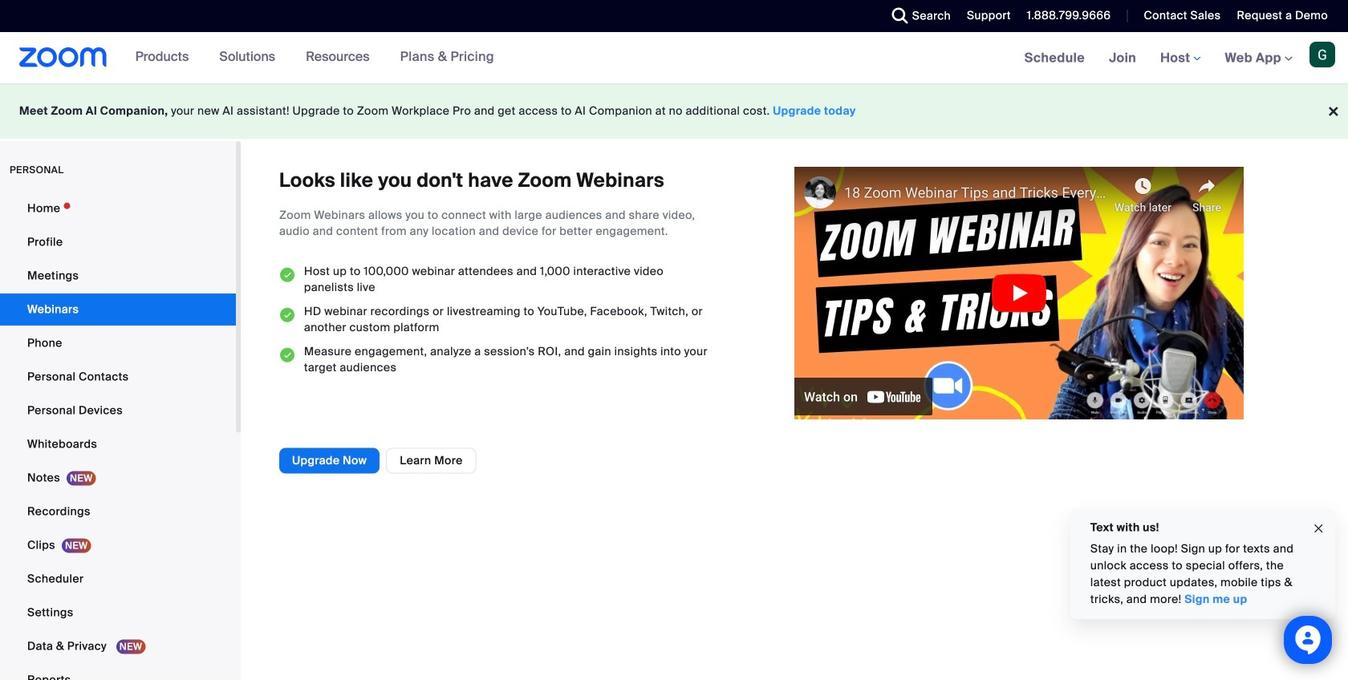 Task type: locate. For each thing, give the bounding box(es) containing it.
zoom logo image
[[19, 47, 107, 67]]

footer
[[0, 83, 1349, 139]]

profile picture image
[[1310, 42, 1336, 67]]

banner
[[0, 32, 1349, 85]]

product information navigation
[[123, 32, 506, 83]]



Task type: describe. For each thing, give the bounding box(es) containing it.
personal menu menu
[[0, 193, 236, 681]]

meetings navigation
[[1013, 32, 1349, 85]]

close image
[[1312, 520, 1325, 538]]



Task type: vqa. For each thing, say whether or not it's contained in the screenshot.
application
no



